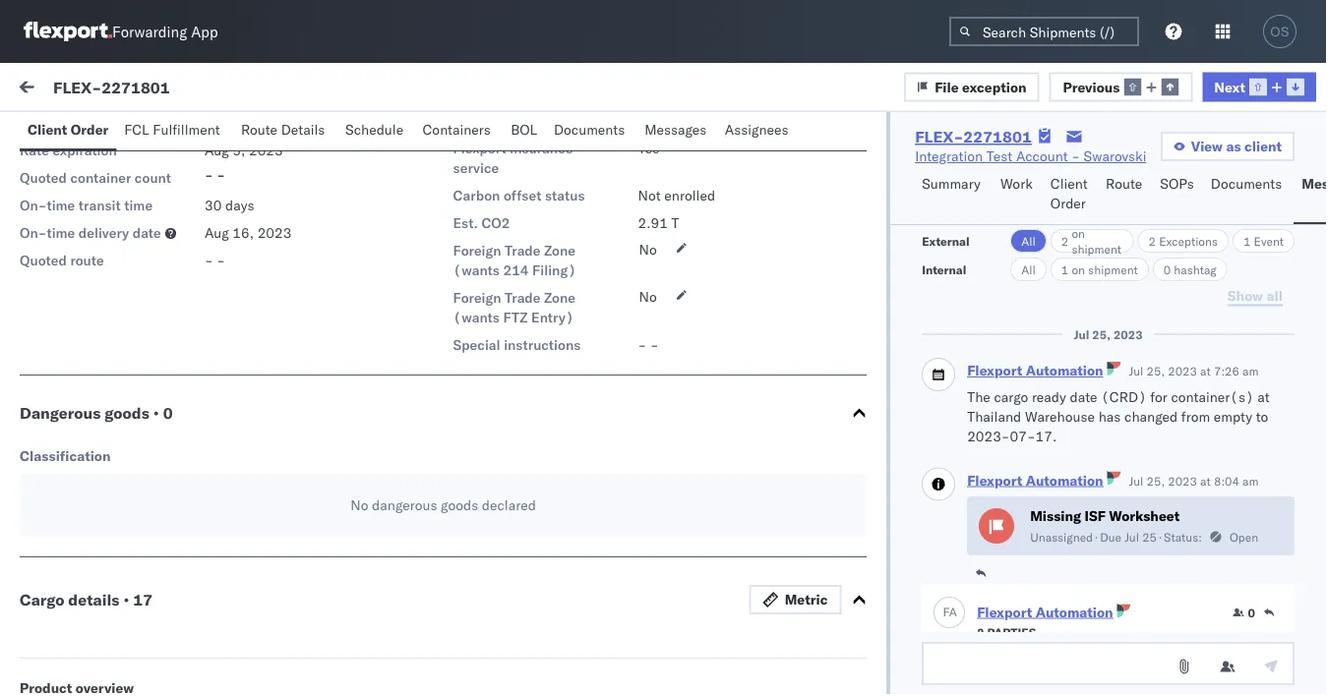 Task type: vqa. For each thing, say whether or not it's contained in the screenshot.
Cancel button
no



Task type: locate. For each thing, give the bounding box(es) containing it.
unassigned
[[1031, 530, 1093, 545]]

pdt for -
[[606, 504, 631, 522]]

jul up worksheet
[[1129, 474, 1144, 489]]

quoted left route
[[20, 252, 67, 269]]

1 26, from the top
[[481, 248, 502, 266]]

test
[[987, 148, 1013, 165]]

- - for quoted container count
[[205, 166, 225, 184]]

2 all from the top
[[1022, 262, 1036, 277]]

2 trade from the top
[[505, 289, 541, 307]]

shipment up 1 on shipment
[[1072, 242, 1122, 256]]

at left 8:04 on the bottom right of the page
[[1201, 474, 1211, 489]]

458574 down route button
[[1075, 248, 1127, 266]]

2 vertical spatial 26,
[[481, 504, 502, 522]]

savant up exception: warehouse devan
[[140, 213, 183, 230]]

458574 right parties
[[1075, 622, 1127, 640]]

1 vertical spatial cargo
[[20, 591, 64, 610]]

oct down est.
[[455, 248, 477, 266]]

to
[[1256, 408, 1269, 425]]

0 vertical spatial work
[[191, 81, 223, 98]]

3 pm from the top
[[581, 504, 602, 522]]

client up rate
[[28, 121, 67, 138]]

on inside "2 on shipment"
[[1072, 226, 1086, 241]]

omkar savant up availability
[[95, 469, 183, 486]]

goods down notifying
[[105, 404, 149, 423]]

cargo inside delay: terminal - cargo availability delay
[[59, 523, 98, 540]]

work right import
[[191, 81, 223, 98]]

flexport automation up ready
[[968, 362, 1104, 379]]

2 horizontal spatial 0
[[1248, 606, 1256, 621]]

0 vertical spatial pdt
[[606, 248, 631, 266]]

4 resize handle column header from the left
[[1291, 164, 1315, 687]]

•
[[153, 404, 159, 423], [123, 591, 129, 610]]

2 vertical spatial 2023,
[[506, 504, 544, 522]]

1 vertical spatial client order button
[[1043, 166, 1098, 224]]

1 horizontal spatial work
[[1079, 171, 1105, 186]]

filing)
[[532, 262, 577, 279]]

foreign inside foreign trade zone (wants ftz entry)
[[453, 289, 501, 307]]

omkar savant down availability
[[95, 607, 183, 624]]

1 vertical spatial pdt
[[606, 376, 631, 394]]

contract
[[70, 114, 124, 131]]

at up to
[[1258, 388, 1270, 405]]

omkar down impact
[[95, 469, 137, 486]]

1 on- from the top
[[20, 197, 47, 214]]

0 horizontal spatial client
[[28, 121, 67, 138]]

1 vertical spatial client order
[[1051, 175, 1088, 212]]

0 vertical spatial shipment
[[1072, 242, 1122, 256]]

1 vertical spatial route
[[1106, 175, 1143, 192]]

shipment for 2 on shipment
[[1072, 242, 1122, 256]]

(wants inside foreign trade zone (wants ftz entry)
[[453, 309, 500, 326]]

classification
[[20, 448, 111, 465]]

as inside the view as client button
[[1227, 138, 1242, 155]]

on up 1 on shipment
[[1072, 226, 1086, 241]]

work
[[56, 76, 107, 103], [1079, 171, 1105, 186]]

0 vertical spatial automation
[[1026, 362, 1104, 379]]

1 quoted from the top
[[20, 114, 67, 131]]

0 vertical spatial (wants
[[453, 262, 500, 279]]

2:45 down the instructions
[[548, 376, 578, 394]]

0 horizontal spatial has
[[398, 375, 421, 392]]

filter
[[355, 81, 384, 98]]

work down swarovski
[[1079, 171, 1105, 186]]

2 foreign from the top
[[453, 289, 501, 307]]

time up quoted route
[[47, 224, 75, 242]]

am for jul 25, 2023 at 7:26 am
[[1243, 364, 1259, 379]]

at for 7:26
[[1201, 364, 1211, 379]]

0 horizontal spatial date
[[133, 224, 161, 242]]

0 vertical spatial has
[[398, 375, 421, 392]]

f
[[943, 605, 949, 620]]

0 vertical spatial foreign
[[453, 242, 501, 259]]

2023 up container(s)
[[1168, 364, 1198, 379]]

jul for jul 25, 2023 at 7:26 am
[[1129, 364, 1144, 379]]

aug 5, 2023
[[205, 142, 283, 159]]

jul left 25
[[1125, 530, 1140, 545]]

flex-
[[53, 77, 102, 97], [915, 127, 964, 147], [1034, 248, 1075, 266], [1034, 376, 1075, 394], [1034, 504, 1075, 522], [1034, 622, 1075, 640]]

availability
[[102, 523, 176, 540]]

1 vertical spatial pm
[[581, 376, 602, 394]]

foreign for foreign trade zone (wants 214 filing)
[[453, 242, 501, 259]]

1 trade from the top
[[505, 242, 541, 259]]

am right 7:26 on the bottom
[[1243, 364, 1259, 379]]

no for foreign trade zone (wants ftz entry)
[[639, 288, 657, 306]]

external inside button
[[31, 125, 83, 142]]

flexport. image
[[24, 22, 112, 41]]

flexport automation up missing
[[968, 472, 1104, 489]]

1 vertical spatial order
[[1051, 195, 1086, 212]]

client order up the rate expiration
[[28, 121, 109, 138]]

- -
[[205, 114, 225, 131], [205, 166, 225, 184], [205, 252, 225, 269], [638, 337, 659, 354]]

• for dangerous goods
[[153, 404, 159, 423]]

0 vertical spatial trade
[[505, 242, 541, 259]]

omkar savant
[[95, 213, 183, 230], [95, 469, 183, 486], [95, 607, 183, 624]]

2 vertical spatial shipment
[[90, 473, 148, 491]]

3 quoted from the top
[[20, 252, 67, 269]]

on-time transit time
[[20, 197, 153, 214]]

previous button
[[1050, 72, 1193, 102]]

2 (wants from the top
[[453, 309, 500, 326]]

- - for quoted contract number
[[205, 114, 225, 131]]

0 horizontal spatial warehouse
[[136, 247, 209, 264]]

2 on- from the top
[[20, 224, 47, 242]]

oct 26, 2023, 2:44 pm pdt
[[455, 504, 631, 522]]

exception
[[963, 78, 1027, 95]]

1 foreign from the top
[[453, 242, 501, 259]]

0 vertical spatial client
[[28, 121, 67, 138]]

2 resize handle column header from the left
[[712, 164, 736, 687]]

zone for foreign trade zone (wants ftz entry)
[[544, 289, 576, 307]]

shipment for 1 on shipment
[[1089, 262, 1138, 277]]

2023,
[[506, 248, 544, 266], [506, 376, 544, 394], [506, 504, 544, 522]]

oct left declared
[[455, 504, 477, 522]]

26, for devan
[[481, 248, 502, 266]]

cargo left "details" on the bottom left
[[20, 591, 64, 610]]

entry)
[[532, 309, 574, 326]]

trade up the ftz
[[505, 289, 541, 307]]

1 vertical spatial omkar savant
[[95, 469, 183, 486]]

flex- 458574 down the unassigned due jul 25
[[1034, 622, 1127, 640]]

as right soon
[[203, 473, 218, 491]]

transit
[[79, 197, 121, 214]]

has down the (crd)
[[1099, 408, 1121, 425]]

internal inside button
[[132, 125, 180, 142]]

date inside 'the cargo ready date (crd) for container(s)  at thailand warehouse has changed from empty to 2023-07-17.'
[[1070, 388, 1098, 405]]

26, left 214
[[481, 248, 502, 266]]

3 s from the top
[[72, 609, 78, 621]]

1 am from the top
[[1243, 364, 1259, 379]]

0 for 0 hashtag
[[1164, 262, 1171, 277]]

1 horizontal spatial date
[[1070, 388, 1098, 405]]

3 o from the top
[[65, 609, 72, 621]]

flexport up service
[[453, 140, 507, 157]]

work for related
[[1079, 171, 1105, 186]]

2 horizontal spatial as
[[1227, 138, 1242, 155]]

quoted for quoted container count
[[20, 169, 67, 187]]

2023, down special instructions at the left of page
[[506, 376, 544, 394]]

omkar savant up exception: warehouse devan
[[95, 213, 183, 230]]

2 pm from the top
[[581, 376, 602, 394]]

on- for on-time transit time
[[20, 197, 47, 214]]

for
[[1151, 388, 1168, 405]]

25, for jul 25, 2023
[[1093, 327, 1111, 342]]

view
[[1192, 138, 1223, 155]]

3 omkar savant from the top
[[95, 607, 183, 624]]

0 vertical spatial oct
[[455, 248, 477, 266]]

all button for 1
[[1011, 258, 1047, 281]]

as right view
[[1227, 138, 1242, 155]]

message inside 'message list' 'button'
[[229, 125, 286, 142]]

1 zone from the top
[[544, 242, 576, 259]]

messages button
[[637, 112, 717, 151]]

2271801 up 'test'
[[964, 127, 1032, 147]]

0 vertical spatial warehouse
[[136, 247, 209, 264]]

flexport for flexport automation button for jul 25, 2023 at 8:04 am
[[968, 472, 1023, 489]]

order up expiration
[[71, 121, 109, 138]]

2023 for jul 25, 2023 at 8:04 am
[[1168, 474, 1198, 489]]

0 vertical spatial •
[[153, 404, 159, 423]]

resize handle column header for related work item/shipment
[[1291, 164, 1315, 687]]

delivery
[[79, 224, 129, 242]]

route up 'aug 5, 2023'
[[241, 121, 278, 138]]

0 horizontal spatial flex-2271801
[[53, 77, 170, 97]]

1 vertical spatial s
[[72, 471, 78, 483]]

my work
[[20, 76, 107, 103]]

oct 26, 2023, 2:45 pm pdt
[[455, 248, 631, 266], [455, 376, 631, 394]]

@
[[59, 641, 70, 658]]

has
[[398, 375, 421, 392], [1099, 408, 1121, 425]]

0 vertical spatial zone
[[544, 242, 576, 259]]

savant down than
[[140, 469, 183, 486]]

quoted for quoted contract number
[[20, 114, 67, 131]]

0 vertical spatial work
[[56, 76, 107, 103]]

1 pdt from the top
[[606, 248, 631, 266]]

None text field
[[922, 643, 1295, 686]]

flexport down 2023-
[[968, 472, 1023, 489]]

1 vertical spatial flexport automation button
[[968, 472, 1104, 489]]

quoted route
[[20, 252, 104, 269]]

2023 for aug 5, 2023
[[249, 142, 283, 159]]

1 vertical spatial 26,
[[481, 376, 502, 394]]

flexport automation button up parties
[[977, 604, 1114, 621]]

25, down 1 on shipment
[[1093, 327, 1111, 342]]

1 resize handle column header from the left
[[423, 164, 446, 687]]

route
[[70, 252, 104, 269]]

details
[[68, 591, 120, 610]]

1 all button from the top
[[1011, 229, 1047, 253]]

2023 up the (crd)
[[1114, 327, 1143, 342]]

2 on from the top
[[1072, 262, 1086, 277]]

longer
[[96, 414, 135, 432]]

flex-2271801 up integration
[[915, 127, 1032, 147]]

flexport automation up parties
[[977, 604, 1114, 621]]

flex- 458574 down route button
[[1034, 248, 1127, 266]]

message for (0)
[[239, 81, 297, 98]]

(wants up special
[[453, 309, 500, 326]]

flexport for the bottommost flexport automation button
[[977, 604, 1033, 621]]

0 vertical spatial all
[[1022, 234, 1036, 248]]

as left soon
[[152, 473, 166, 491]]

1 vertical spatial o s
[[65, 471, 78, 483]]

2 vertical spatial savant
[[140, 607, 183, 624]]

2 for exceptions
[[1149, 234, 1156, 248]]

1 vertical spatial automation
[[1026, 472, 1104, 489]]

1 vertical spatial work
[[1079, 171, 1105, 186]]

2 inside button
[[977, 625, 985, 640]]

all button left 1 on shipment
[[1011, 258, 1047, 281]]

1 vertical spatial all
[[1022, 262, 1036, 277]]

aug left 5,
[[205, 142, 229, 159]]

3 2023, from the top
[[506, 504, 544, 522]]

1 o s from the top
[[65, 215, 78, 228]]

on
[[1072, 226, 1086, 241], [1072, 262, 1086, 277]]

1 458574 from the top
[[1075, 248, 1127, 266]]

shipment down "2 on shipment"
[[1089, 262, 1138, 277]]

terminal
[[348, 503, 406, 520]]

work for my
[[56, 76, 107, 103]]

o s up @
[[65, 609, 78, 621]]

3 pdt from the top
[[606, 504, 631, 522]]

07-
[[1010, 428, 1036, 445]]

2 left parties
[[977, 625, 985, 640]]

external
[[31, 125, 83, 142], [922, 234, 970, 248]]

2 am from the top
[[1243, 474, 1259, 489]]

2 vertical spatial pdt
[[606, 504, 631, 522]]

1 omkar from the top
[[95, 213, 137, 230]]

1 vertical spatial 2:45
[[548, 376, 578, 394]]

0 vertical spatial o
[[65, 215, 72, 228]]

• for cargo details
[[123, 591, 129, 610]]

route
[[241, 121, 278, 138], [1106, 175, 1143, 192]]

dangerous
[[372, 497, 437, 514]]

0 vertical spatial pm
[[581, 248, 602, 266]]

0 vertical spatial on
[[1072, 226, 1086, 241]]

jul 25, 2023
[[1074, 327, 1143, 342]]

0 horizontal spatial order
[[71, 121, 109, 138]]

documents button left yes
[[546, 112, 637, 151]]

goods
[[105, 404, 149, 423], [441, 497, 478, 514]]

route details button
[[233, 112, 338, 151]]

import
[[146, 81, 187, 98]]

0 vertical spatial flexport automation button
[[968, 362, 1104, 379]]

foreign trade zone (wants ftz entry)
[[453, 289, 576, 326]]

1 horizontal spatial route
[[1106, 175, 1143, 192]]

- - for quoted route
[[205, 252, 225, 269]]

warehouse inside 'the cargo ready date (crd) for container(s)  at thailand warehouse has changed from empty to 2023-07-17.'
[[1025, 408, 1095, 425]]

(0)
[[297, 81, 322, 98], [87, 125, 112, 142], [184, 125, 209, 142]]

item/shipment
[[1108, 171, 1189, 186]]

3 26, from the top
[[481, 504, 502, 522]]

o down classification
[[65, 471, 72, 483]]

than
[[139, 414, 167, 432]]

oct
[[455, 248, 477, 266], [455, 376, 477, 394], [455, 504, 477, 522]]

1 vertical spatial zone
[[544, 289, 576, 307]]

o s down classification
[[65, 471, 78, 483]]

1 horizontal spatial internal
[[922, 262, 967, 277]]

1 s from the top
[[72, 215, 78, 228]]

s down classification
[[72, 471, 78, 483]]

order down related
[[1051, 195, 1086, 212]]

1 vertical spatial no
[[639, 288, 657, 306]]

date up exception: warehouse devan
[[133, 224, 161, 242]]

2 o s from the top
[[65, 471, 78, 483]]

2 vertical spatial flexport automation
[[977, 604, 1114, 621]]

1 omkar savant from the top
[[95, 213, 183, 230]]

quoted for quoted route
[[20, 252, 67, 269]]

2 inside "2 on shipment"
[[1062, 234, 1069, 248]]

1 oct from the top
[[455, 248, 477, 266]]

cargo
[[59, 523, 98, 540], [20, 591, 64, 610]]

at
[[1201, 364, 1211, 379], [1258, 388, 1270, 405], [1201, 474, 1211, 489]]

1 horizontal spatial as
[[203, 473, 218, 491]]

thailand
[[968, 408, 1022, 425]]

(wants for foreign trade zone (wants ftz entry)
[[453, 309, 500, 326]]

2 omkar savant from the top
[[95, 469, 183, 486]]

am right 8:04 on the bottom right of the page
[[1243, 474, 1259, 489]]

pm
[[581, 248, 602, 266], [581, 376, 602, 394], [581, 504, 602, 522]]

external for external (0)
[[31, 125, 83, 142]]

jul for jul 25, 2023 at 8:04 am
[[1129, 474, 1144, 489]]

aug left 16,
[[205, 224, 229, 242]]

next
[[1215, 78, 1246, 95]]

0 vertical spatial am
[[1243, 364, 1259, 379]]

details
[[281, 121, 325, 138]]

flexport up the
[[968, 362, 1023, 379]]

1 vertical spatial on-
[[20, 224, 47, 242]]

at inside 'the cargo ready date (crd) for container(s)  at thailand warehouse has changed from empty to 2023-07-17.'
[[1258, 388, 1270, 405]]

quoted up rate
[[20, 114, 67, 131]]

resize handle column header for message
[[423, 164, 446, 687]]

0 vertical spatial cargo
[[59, 523, 98, 540]]

from
[[1182, 408, 1211, 425]]

flex- right 'cargo'
[[1034, 376, 1075, 394]]

zone up entry)
[[544, 289, 576, 307]]

special instructions
[[453, 337, 581, 354]]

previous
[[1063, 78, 1120, 95]]

2 oct 26, 2023, 2:45 pm pdt from the top
[[455, 376, 631, 394]]

1 vertical spatial oct
[[455, 376, 477, 394]]

at for 8:04
[[1201, 474, 1211, 489]]

1 flex- 458574 from the top
[[1034, 248, 1127, 266]]

1 horizontal spatial 2
[[1062, 234, 1069, 248]]

1 horizontal spatial order
[[1051, 195, 1086, 212]]

resize handle column header
[[423, 164, 446, 687], [712, 164, 736, 687], [1002, 164, 1025, 687], [1291, 164, 1315, 687]]

2 savant from the top
[[140, 469, 183, 486]]

0 horizontal spatial internal
[[132, 125, 180, 142]]

pm for -
[[581, 504, 602, 522]]

foreign inside the foreign trade zone (wants 214 filing)
[[453, 242, 501, 259]]

1 on from the top
[[1072, 226, 1086, 241]]

internal for internal
[[922, 262, 967, 277]]

zone inside foreign trade zone (wants ftz entry)
[[544, 289, 576, 307]]

2 omkar from the top
[[95, 469, 137, 486]]

0 vertical spatial savant
[[140, 213, 183, 230]]

(wants left 214
[[453, 262, 500, 279]]

goods left declared
[[441, 497, 478, 514]]

2 quoted from the top
[[20, 169, 67, 187]]

flexport automation button up ready
[[968, 362, 1104, 379]]

26, down special
[[481, 376, 502, 394]]

oct for -
[[455, 504, 477, 522]]

2271801 up number
[[102, 77, 170, 97]]

1 vertical spatial 2271801
[[964, 127, 1032, 147]]

work button
[[993, 166, 1043, 224]]

1 vertical spatial shipment
[[1089, 262, 1138, 277]]

3 omkar from the top
[[95, 607, 137, 624]]

0 vertical spatial aug
[[205, 142, 229, 159]]

flexport automation for jul 25, 2023 at 8:04 am
[[968, 472, 1104, 489]]

2 vertical spatial oct
[[455, 504, 477, 522]]

import work
[[146, 81, 223, 98]]

due
[[1100, 530, 1122, 545]]

- inside delay: terminal - cargo availability delay
[[409, 503, 418, 520]]

0 vertical spatial 2:45
[[548, 248, 578, 266]]

k
[[315, 375, 324, 392]]

5,
[[233, 142, 245, 159]]

order
[[71, 121, 109, 138], [1051, 195, 1086, 212]]

1 vertical spatial client
[[1051, 175, 1088, 192]]

2 horizontal spatial 1
[[1244, 234, 1251, 248]]

all left 1 on shipment
[[1022, 262, 1036, 277]]

s for cargo
[[72, 471, 78, 483]]

2 vertical spatial quoted
[[20, 252, 67, 269]]

not
[[638, 187, 661, 204]]

0 vertical spatial date
[[133, 224, 161, 242]]

delay:
[[305, 503, 345, 520]]

0 horizontal spatial •
[[123, 591, 129, 610]]

internal (0)
[[132, 125, 209, 142]]

o s down on-time transit time
[[65, 215, 78, 228]]

zone inside the foreign trade zone (wants 214 filing)
[[544, 242, 576, 259]]

date right ready
[[1070, 388, 1098, 405]]

2 all button from the top
[[1011, 258, 1047, 281]]

0 horizontal spatial 1
[[343, 81, 351, 98]]

devan
[[358, 375, 395, 392]]

integration test account - swarovski
[[915, 148, 1147, 165]]

1 vertical spatial 0
[[163, 404, 173, 423]]

soon
[[169, 473, 200, 491]]

instructions
[[504, 337, 581, 354]]

oct 26, 2023, 2:45 pm pdt down the instructions
[[455, 376, 631, 394]]

parties
[[988, 625, 1036, 640]]

(wants inside the foreign trade zone (wants 214 filing)
[[453, 262, 500, 279]]

o
[[65, 215, 72, 228], [65, 471, 72, 483], [65, 609, 72, 621]]

1 vertical spatial at
[[1258, 388, 1270, 405]]

2 zone from the top
[[544, 289, 576, 307]]

list
[[290, 125, 314, 142]]

1 aug from the top
[[205, 142, 229, 159]]

1 horizontal spatial 2271801
[[964, 127, 1032, 147]]

2 for on
[[1062, 234, 1069, 248]]

2 2:45 from the top
[[548, 376, 578, 394]]

0 horizontal spatial goods
[[105, 404, 149, 423]]

internal for internal (0)
[[132, 125, 180, 142]]

0 inside button
[[1248, 606, 1256, 621]]

1 down "2 on shipment"
[[1062, 262, 1069, 277]]

0 vertical spatial order
[[71, 121, 109, 138]]

containers
[[423, 121, 491, 138]]

1 savant from the top
[[140, 213, 183, 230]]

message for list
[[229, 125, 286, 142]]

0 vertical spatial 25,
[[1093, 327, 1111, 342]]

2 o from the top
[[65, 471, 72, 483]]

app
[[191, 22, 218, 41]]

flex- 458574 down jul 25, 2023
[[1034, 376, 1127, 394]]

1 all from the top
[[1022, 234, 1036, 248]]

0 vertical spatial s
[[72, 215, 78, 228]]

1 vertical spatial omkar
[[95, 469, 137, 486]]

25,
[[1093, 327, 1111, 342], [1147, 364, 1165, 379], [1147, 474, 1165, 489]]

2 s from the top
[[72, 471, 78, 483]]

jul up the (crd)
[[1129, 364, 1144, 379]]

o up @
[[65, 609, 72, 621]]

ftz
[[503, 309, 528, 326]]

2023 for jul 25, 2023 at 7:26 am
[[1168, 364, 1198, 379]]

aug for aug 5, 2023
[[205, 142, 229, 159]]

aug for aug 16, 2023
[[205, 224, 229, 242]]

client order
[[28, 121, 109, 138], [1051, 175, 1088, 212]]

1 horizontal spatial •
[[153, 404, 159, 423]]

flex-2271801 up quoted contract number
[[53, 77, 170, 97]]

trade inside the foreign trade zone (wants 214 filing)
[[505, 242, 541, 259]]

foreign
[[453, 242, 501, 259], [453, 289, 501, 307]]

documents up insurance
[[554, 121, 625, 138]]

2 exceptions
[[1149, 234, 1218, 248]]

fulfillment
[[153, 121, 220, 138]]

client down "account"
[[1051, 175, 1088, 192]]

has right devan
[[398, 375, 421, 392]]

25, up for
[[1147, 364, 1165, 379]]

savant
[[140, 213, 183, 230], [140, 469, 183, 486], [140, 607, 183, 624]]

foreign up special
[[453, 289, 501, 307]]

2 aug from the top
[[205, 224, 229, 242]]

1 for 1 on shipment
[[1062, 262, 1069, 277]]

savant for exception: warehouse devan
[[140, 213, 183, 230]]

assignees
[[725, 121, 789, 138]]

2 vertical spatial s
[[72, 609, 78, 621]]

route down swarovski
[[1106, 175, 1143, 192]]

oct down special
[[455, 376, 477, 394]]

1 o from the top
[[65, 215, 72, 228]]

1 vertical spatial message
[[229, 125, 286, 142]]

2 vertical spatial flexport automation button
[[977, 604, 1114, 621]]

os
[[1271, 24, 1290, 39]]

1 pm from the top
[[581, 248, 602, 266]]

1 vertical spatial internal
[[922, 262, 967, 277]]

1 horizontal spatial documents button
[[1203, 166, 1294, 224]]

0 horizontal spatial work
[[56, 76, 107, 103]]

1 (wants from the top
[[453, 262, 500, 279]]

1 vertical spatial 2023,
[[506, 376, 544, 394]]

foreign for foreign trade zone (wants ftz entry)
[[453, 289, 501, 307]]

2023, left 2:44
[[506, 504, 544, 522]]

all down work button
[[1022, 234, 1036, 248]]

at left 7:26 on the bottom
[[1201, 364, 1211, 379]]

automation up parties
[[1036, 604, 1114, 621]]

shipment inside "2 on shipment"
[[1072, 242, 1122, 256]]

file exception button
[[905, 72, 1040, 102], [905, 72, 1040, 102]]

0 horizontal spatial 0
[[163, 404, 173, 423]]

(wants for foreign trade zone (wants 214 filing)
[[453, 262, 500, 279]]

26,
[[481, 248, 502, 266], [481, 376, 502, 394], [481, 504, 502, 522]]

2 for parties
[[977, 625, 985, 640]]

3 oct from the top
[[455, 504, 477, 522]]

trade inside foreign trade zone (wants ftz entry)
[[505, 289, 541, 307]]

s left 17
[[72, 609, 78, 621]]

0 vertical spatial 0
[[1164, 262, 1171, 277]]

resize handle column header for time
[[712, 164, 736, 687]]

1 2023, from the top
[[506, 248, 544, 266]]

pdt
[[606, 248, 631, 266], [606, 376, 631, 394], [606, 504, 631, 522]]

automation up ready
[[1026, 362, 1104, 379]]

missing isf worksheet
[[1031, 508, 1180, 525]]

trade for 214
[[505, 242, 541, 259]]

0 vertical spatial documents button
[[546, 112, 637, 151]]



Task type: describe. For each thing, give the bounding box(es) containing it.
exceptions
[[1159, 234, 1218, 248]]

messages
[[645, 121, 707, 138]]

service
[[453, 159, 499, 177]]

added
[[562, 103, 612, 123]]

flexport automation button for jul 25, 2023 at 8:04 am
[[968, 472, 1104, 489]]

order inside client order
[[1051, 195, 1086, 212]]

work inside button
[[1001, 175, 1033, 192]]

that
[[190, 375, 215, 392]]

your down impact
[[59, 454, 86, 471]]

1 horizontal spatial documents
[[1211, 175, 1283, 192]]

0 vertical spatial 1
[[343, 81, 351, 98]]

17
[[133, 591, 153, 610]]

message list button
[[221, 116, 322, 155]]

3 resize handle column header from the left
[[1002, 164, 1025, 687]]

est. co2
[[453, 215, 510, 232]]

o s for exception: warehouse devan
[[65, 215, 78, 228]]

(0) for internal (0)
[[184, 125, 209, 142]]

30
[[205, 197, 222, 214]]

16,
[[233, 224, 254, 242]]

forwarding app link
[[24, 22, 218, 41]]

2023 for aug 16, 2023
[[258, 224, 292, 242]]

carbon offset status
[[453, 187, 585, 204]]

related
[[1035, 171, 1076, 186]]

s for exception: warehouse devan
[[72, 215, 78, 228]]

2 vertical spatial automation
[[1036, 604, 1114, 621]]

flex-2271801 link
[[915, 127, 1032, 147]]

integration
[[915, 148, 983, 165]]

file
[[935, 78, 959, 95]]

exception:
[[62, 247, 132, 264]]

1 vertical spatial documents button
[[1203, 166, 1294, 224]]

3 o s from the top
[[65, 609, 78, 621]]

view as client button
[[1161, 132, 1295, 161]]

date for delivery
[[133, 224, 161, 242]]

3 flex- 458574 from the top
[[1034, 504, 1127, 522]]

4 flex- 458574 from the top
[[1034, 622, 1127, 640]]

schedule
[[345, 121, 404, 138]]

expected.
[[171, 414, 232, 432]]

changed
[[1125, 408, 1178, 425]]

services
[[616, 103, 680, 123]]

25, for jul 25, 2023 at 7:26 am
[[1147, 364, 1165, 379]]

jul for jul 25, 2023
[[1074, 327, 1090, 342]]

trade for ftz
[[505, 289, 541, 307]]

other valued-added services
[[453, 103, 680, 123]]

flexport automation button for jul 25, 2023 at 7:26 am
[[968, 362, 1104, 379]]

shipment inside we are notifying you that your shipment, k & k, devan has been delayed. this takes longer than expected. impact your your understanding your shipment as soon as possible.
[[90, 473, 148, 491]]

status
[[545, 187, 585, 204]]

o for exception: warehouse devan
[[65, 215, 72, 228]]

2 flex- 458574 from the top
[[1034, 376, 1127, 394]]

2 458574 from the top
[[1075, 376, 1127, 394]]

o s for cargo
[[65, 471, 78, 483]]

1 horizontal spatial client order button
[[1043, 166, 1098, 224]]

1 vertical spatial goods
[[441, 497, 478, 514]]

o for cargo
[[65, 471, 72, 483]]

file exception
[[935, 78, 1027, 95]]

7:26
[[1214, 364, 1240, 379]]

declared
[[482, 497, 536, 514]]

dangerous
[[20, 404, 101, 423]]

not enrolled
[[638, 187, 716, 204]]

flexport inside flexport insurance service
[[453, 140, 507, 157]]

3 458574 from the top
[[1075, 504, 1127, 522]]

your right that
[[218, 375, 246, 392]]

the cargo ready date (crd) for container(s)  at thailand warehouse has changed from empty to 2023-07-17.
[[968, 388, 1270, 445]]

0 horizontal spatial 2271801
[[102, 77, 170, 97]]

has inside we are notifying you that your shipment, k & k, devan has been delayed. this takes longer than expected. impact your your understanding your shipment as soon as possible.
[[398, 375, 421, 392]]

all for 2
[[1022, 234, 1036, 248]]

automation for jul 25, 2023 at 8:04 am
[[1026, 472, 1104, 489]]

on for 1
[[1072, 262, 1086, 277]]

by:
[[491, 81, 510, 98]]

filtered
[[439, 81, 487, 98]]

(0) for external (0)
[[87, 125, 112, 142]]

delay
[[180, 523, 217, 540]]

1 for 1 event
[[1244, 234, 1251, 248]]

1 oct 26, 2023, 2:45 pm pdt from the top
[[455, 248, 631, 266]]

2 oct from the top
[[455, 376, 477, 394]]

1 horizontal spatial flex-2271801
[[915, 127, 1032, 147]]

internal (0) button
[[124, 116, 221, 155]]

on for 2
[[1072, 226, 1086, 241]]

0 hashtag
[[1164, 262, 1217, 277]]

0 button
[[1233, 605, 1256, 621]]

quoted contract number
[[20, 114, 177, 131]]

rate expiration
[[20, 142, 117, 159]]

flex- down unassigned
[[1034, 622, 1075, 640]]

rate
[[20, 142, 49, 159]]

1 2:45 from the top
[[548, 248, 578, 266]]

delay: terminal - cargo availability delay
[[59, 503, 418, 540]]

0 horizontal spatial documents
[[554, 121, 625, 138]]

event
[[1254, 234, 1284, 248]]

external (0) button
[[24, 116, 124, 155]]

0 vertical spatial flex-2271801
[[53, 77, 170, 97]]

2 pdt from the top
[[606, 376, 631, 394]]

3 savant from the top
[[140, 607, 183, 624]]

aug 16, 2023
[[205, 224, 292, 242]]

integration test account - swarovski link
[[915, 147, 1147, 166]]

2023, for devan
[[506, 248, 544, 266]]

2 26, from the top
[[481, 376, 502, 394]]

omkar savant for cargo
[[95, 469, 183, 486]]

26, for -
[[481, 504, 502, 522]]

missing
[[1031, 508, 1082, 525]]

flex- up integration
[[915, 127, 964, 147]]

Search Shipments (/) text field
[[950, 17, 1140, 46]]

been
[[59, 395, 90, 412]]

0 for 0
[[1248, 606, 1256, 621]]

a
[[949, 605, 957, 620]]

25, for jul 25, 2023 at 8:04 am
[[1147, 474, 1165, 489]]

4 458574 from the top
[[1075, 622, 1127, 640]]

on- for on-time delivery date
[[20, 224, 47, 242]]

1 horizontal spatial client order
[[1051, 175, 1088, 212]]

route details
[[241, 121, 325, 138]]

2.91 t
[[638, 215, 680, 232]]

214
[[503, 262, 529, 279]]

days
[[225, 197, 254, 214]]

assignees button
[[717, 112, 800, 151]]

2 2023, from the top
[[506, 376, 544, 394]]

route for route details
[[241, 121, 278, 138]]

foreign trade zone (wants 214 filing)
[[453, 242, 577, 279]]

pdt for devan
[[606, 248, 631, 266]]

on-time delivery date
[[20, 224, 161, 242]]

date for ready
[[1070, 388, 1098, 405]]

no for foreign trade zone (wants 214 filing)
[[639, 241, 657, 258]]

17.
[[1036, 428, 1057, 445]]

2:44
[[548, 504, 578, 522]]

- - for special instructions
[[638, 337, 659, 354]]

oct for devan
[[455, 248, 477, 266]]

k,
[[340, 375, 354, 392]]

flex- down work button
[[1034, 248, 1075, 266]]

route for route
[[1106, 175, 1143, 192]]

2023-
[[968, 428, 1010, 445]]

all for 1
[[1022, 262, 1036, 277]]

cargo
[[994, 388, 1029, 405]]

your down the longer
[[105, 434, 132, 451]]

time for transit
[[47, 197, 75, 214]]

applied
[[388, 81, 434, 98]]

flexport automation for jul 25, 2023 at 7:26 am
[[968, 362, 1104, 379]]

special
[[453, 337, 501, 354]]

number
[[128, 114, 177, 131]]

bol button
[[503, 112, 546, 151]]

2.91
[[638, 215, 668, 232]]

am for jul 25, 2023 at 8:04 am
[[1243, 474, 1259, 489]]

this
[[150, 395, 176, 412]]

savant for cargo
[[140, 469, 183, 486]]

all button for 2
[[1011, 229, 1047, 253]]

0 vertical spatial goods
[[105, 404, 149, 423]]

mes
[[1302, 175, 1327, 192]]

0 horizontal spatial as
[[152, 473, 166, 491]]

has inside 'the cargo ready date (crd) for container(s)  at thailand warehouse has changed from empty to 2023-07-17.'
[[1099, 408, 1121, 425]]

dangerous goods • 0
[[20, 404, 173, 423]]

pm for devan
[[581, 248, 602, 266]]

time down "count"
[[124, 197, 153, 214]]

omkar for cargo
[[95, 469, 137, 486]]

omkar savant for exception: warehouse devan
[[95, 213, 183, 230]]

external (0)
[[31, 125, 112, 142]]

0 vertical spatial client order button
[[20, 112, 116, 151]]

1 event
[[1244, 234, 1284, 248]]

flex- up contract
[[53, 77, 102, 97]]

2 vertical spatial message
[[61, 171, 108, 186]]

2023, for -
[[506, 504, 544, 522]]

external for external
[[922, 234, 970, 248]]

t
[[672, 215, 680, 232]]

forwarding app
[[112, 22, 218, 41]]

0 horizontal spatial client order
[[28, 121, 109, 138]]

omkar for exception: warehouse devan
[[95, 213, 137, 230]]

time for delivery
[[47, 224, 75, 242]]

flex- up unassigned
[[1034, 504, 1075, 522]]

flexport for jul 25, 2023 at 7:26 am flexport automation button
[[968, 362, 1023, 379]]

2023 for jul 25, 2023
[[1114, 327, 1143, 342]]

automation for jul 25, 2023 at 7:26 am
[[1026, 362, 1104, 379]]

zone for foreign trade zone (wants 214 filing)
[[544, 242, 576, 259]]

your down classification
[[59, 473, 86, 491]]

(0) for message (0)
[[297, 81, 322, 98]]

2 vertical spatial no
[[351, 497, 369, 514]]

work inside button
[[191, 81, 223, 98]]

1 on shipment
[[1062, 262, 1138, 277]]

2 on shipment
[[1062, 226, 1122, 256]]

quoted container count
[[20, 169, 171, 187]]



